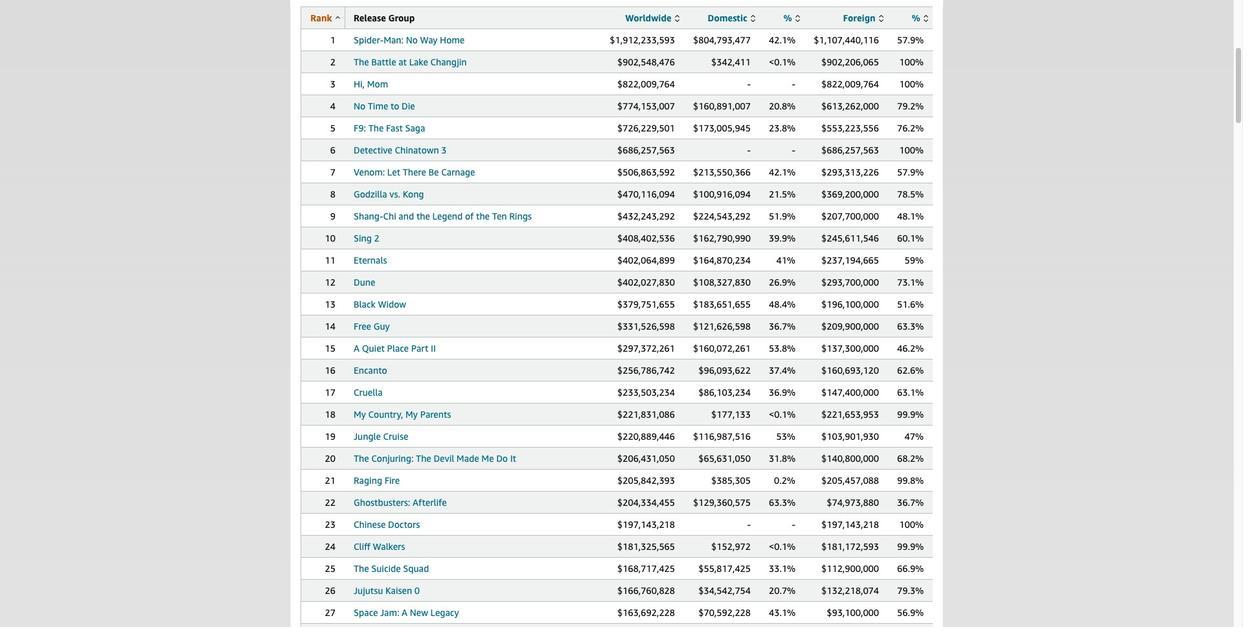 Task type: describe. For each thing, give the bounding box(es) containing it.
ten
[[492, 211, 507, 222]]

me
[[482, 453, 494, 464]]

detective chinatown 3
[[354, 145, 447, 156]]

0 horizontal spatial 3
[[330, 78, 336, 89]]

% for 1st % link from the left
[[784, 12, 793, 23]]

$55,817,425
[[699, 563, 751, 574]]

0 horizontal spatial no
[[354, 100, 366, 111]]

79.2%
[[898, 100, 925, 111]]

place
[[387, 343, 409, 354]]

hi, mom link
[[354, 78, 388, 89]]

new
[[410, 607, 428, 618]]

1 $197,143,218 from the left
[[618, 519, 675, 530]]

2 $197,143,218 from the left
[[822, 519, 880, 530]]

free guy
[[354, 321, 390, 332]]

6
[[330, 145, 336, 156]]

46.2%
[[898, 343, 925, 354]]

encanto link
[[354, 365, 387, 376]]

black widow
[[354, 299, 406, 310]]

dune link
[[354, 277, 376, 288]]

8
[[330, 189, 336, 200]]

guy
[[374, 321, 390, 332]]

23.8%
[[769, 123, 796, 134]]

$213,550,366
[[694, 167, 751, 178]]

ghostbusters: afterlife
[[354, 497, 447, 508]]

a quiet place part ii
[[354, 343, 436, 354]]

42.1% for $804,793,477
[[769, 34, 796, 45]]

$237,194,665
[[822, 255, 880, 266]]

$74,973,880
[[827, 497, 880, 508]]

2 $686,257,563 from the left
[[822, 145, 880, 156]]

$196,100,000
[[822, 299, 880, 310]]

1 vertical spatial 3
[[442, 145, 447, 156]]

- up 20.8%
[[792, 78, 796, 89]]

$96,093,622
[[699, 365, 751, 376]]

1 horizontal spatial 2
[[374, 233, 380, 244]]

<0.1% for $152,972
[[769, 541, 796, 552]]

jujutsu kaisen 0 link
[[354, 585, 420, 596]]

$112,900,000
[[822, 563, 880, 574]]

space jam: a new legacy link
[[354, 607, 459, 618]]

53.8%
[[769, 343, 796, 354]]

spider-man: no way home
[[354, 34, 465, 45]]

- down 23.8%
[[792, 145, 796, 156]]

2 my from the left
[[406, 409, 418, 420]]

$432,243,292
[[618, 211, 675, 222]]

let
[[388, 167, 401, 178]]

1 % link from the left
[[784, 12, 801, 23]]

$221,653,953
[[822, 409, 880, 420]]

$181,325,565
[[618, 541, 675, 552]]

100% for $822,009,764
[[900, 78, 924, 89]]

$726,229,501
[[618, 123, 675, 134]]

0 vertical spatial 63.3%
[[898, 321, 925, 332]]

cliff walkers
[[354, 541, 405, 552]]

0
[[415, 585, 420, 596]]

godzilla vs. kong
[[354, 189, 424, 200]]

conjuring:
[[372, 453, 414, 464]]

chi
[[383, 211, 397, 222]]

5
[[330, 123, 336, 134]]

51.9%
[[769, 211, 796, 222]]

$1,912,233,593
[[610, 34, 675, 45]]

1 my from the left
[[354, 409, 366, 420]]

0 horizontal spatial 63.3%
[[769, 497, 796, 508]]

$129,360,575
[[694, 497, 751, 508]]

$173,005,945
[[694, 123, 751, 134]]

suicide
[[372, 563, 401, 574]]

1 horizontal spatial a
[[402, 607, 408, 618]]

and
[[399, 211, 414, 222]]

$293,700,000
[[822, 277, 880, 288]]

$408,402,536
[[618, 233, 675, 244]]

encanto
[[354, 365, 387, 376]]

$166,760,828
[[618, 585, 675, 596]]

venom:
[[354, 167, 385, 178]]

hi, mom
[[354, 78, 388, 89]]

- up $213,550,366
[[748, 145, 751, 156]]

$152,972
[[712, 541, 751, 552]]

17
[[325, 387, 336, 398]]

$160,693,120
[[822, 365, 880, 376]]

27
[[325, 607, 336, 618]]

battle
[[372, 56, 396, 67]]

$100,916,094
[[694, 189, 751, 200]]

0 vertical spatial 36.7%
[[769, 321, 796, 332]]

ii
[[431, 343, 436, 354]]

41%
[[777, 255, 796, 266]]

the for conjuring:
[[354, 453, 369, 464]]

99.9% for $221,653,953
[[898, 409, 925, 420]]

$205,842,393
[[618, 475, 675, 486]]

country,
[[369, 409, 403, 420]]

shang-
[[354, 211, 383, 222]]

eternals link
[[354, 255, 387, 266]]

42.1% for $213,550,366
[[769, 167, 796, 178]]

48.4%
[[769, 299, 796, 310]]

0 vertical spatial 2
[[330, 56, 336, 67]]

cliff
[[354, 541, 371, 552]]

foreign link
[[844, 12, 884, 23]]

100% for $902,206,065
[[900, 56, 924, 67]]

2 the from the left
[[476, 211, 490, 222]]

47%
[[905, 431, 924, 442]]

eternals
[[354, 255, 387, 266]]

$116,987,516
[[694, 431, 751, 442]]

do
[[497, 453, 508, 464]]

$233,503,234
[[618, 387, 675, 398]]

$256,786,742
[[618, 365, 675, 376]]

1
[[330, 34, 336, 45]]

sing 2
[[354, 233, 380, 244]]

56.9%
[[898, 607, 925, 618]]

$65,631,050
[[699, 453, 751, 464]]

the battle at lake changjin link
[[354, 56, 467, 67]]

$162,790,990
[[694, 233, 751, 244]]

black
[[354, 299, 376, 310]]

99.9% for $181,172,593
[[898, 541, 925, 552]]

changjin
[[431, 56, 467, 67]]

100% for $197,143,218
[[900, 519, 924, 530]]

$140,800,000
[[822, 453, 880, 464]]

jujutsu kaisen 0
[[354, 585, 420, 596]]

$402,027,830
[[618, 277, 675, 288]]



Task type: vqa. For each thing, say whether or not it's contained in the screenshot.


Task type: locate. For each thing, give the bounding box(es) containing it.
<0.1% up the 33.1%
[[769, 541, 796, 552]]

$103,901,930
[[822, 431, 880, 442]]

4
[[330, 100, 336, 111]]

2 right sing
[[374, 233, 380, 244]]

0 horizontal spatial 2
[[330, 56, 336, 67]]

kong
[[403, 189, 424, 200]]

1 horizontal spatial %
[[912, 12, 921, 23]]

1 horizontal spatial 63.3%
[[898, 321, 925, 332]]

$224,543,292
[[694, 211, 751, 222]]

domestic link
[[708, 12, 756, 23]]

1 42.1% from the top
[[769, 34, 796, 45]]

$86,103,234
[[699, 387, 751, 398]]

$902,548,476
[[618, 56, 675, 67]]

1 the from the left
[[417, 211, 430, 222]]

2 99.9% from the top
[[898, 541, 925, 552]]

59%
[[905, 255, 924, 266]]

spider-man: no way home link
[[354, 34, 465, 45]]

2 $822,009,764 from the left
[[822, 78, 880, 89]]

the right of
[[476, 211, 490, 222]]

my up jungle
[[354, 409, 366, 420]]

the for suicide
[[354, 563, 369, 574]]

% link right foreign link
[[912, 12, 929, 23]]

0 vertical spatial 57.9%
[[898, 34, 925, 45]]

1 vertical spatial a
[[402, 607, 408, 618]]

time
[[368, 100, 388, 111]]

2 % from the left
[[912, 12, 921, 23]]

36.7% up the 53.8%
[[769, 321, 796, 332]]

63.3% up 46.2%
[[898, 321, 925, 332]]

1 horizontal spatial my
[[406, 409, 418, 420]]

1 vertical spatial no
[[354, 100, 366, 111]]

25
[[325, 563, 336, 574]]

$121,626,598
[[694, 321, 751, 332]]

$132,218,074
[[822, 585, 880, 596]]

jungle
[[354, 431, 381, 442]]

0 vertical spatial 42.1%
[[769, 34, 796, 45]]

$164,870,234
[[694, 255, 751, 266]]

3 up carnage
[[442, 145, 447, 156]]

36.9%
[[769, 387, 796, 398]]

a left new
[[402, 607, 408, 618]]

1 $822,009,764 from the left
[[618, 78, 675, 89]]

the right f9:
[[369, 123, 384, 134]]

1 vertical spatial 36.7%
[[898, 497, 925, 508]]

$197,143,218 up $181,172,593
[[822, 519, 880, 530]]

$385,305
[[712, 475, 751, 486]]

1 vertical spatial 2
[[374, 233, 380, 244]]

0 horizontal spatial $822,009,764
[[618, 78, 675, 89]]

37.4%
[[769, 365, 796, 376]]

worldwide
[[626, 12, 672, 23]]

4 100% from the top
[[900, 519, 924, 530]]

<0.1% for $342,411
[[769, 56, 796, 67]]

13
[[325, 299, 336, 310]]

$331,526,598
[[618, 321, 675, 332]]

1 horizontal spatial no
[[406, 34, 418, 45]]

$774,153,007
[[618, 100, 675, 111]]

cruella link
[[354, 387, 383, 398]]

$822,009,764 down $902,548,476
[[618, 78, 675, 89]]

shang-chi and the legend of the ten rings
[[354, 211, 532, 222]]

the down cliff
[[354, 563, 369, 574]]

$379,751,655
[[618, 299, 675, 310]]

be
[[429, 167, 439, 178]]

1 99.9% from the top
[[898, 409, 925, 420]]

57.9% for $293,313,226
[[898, 167, 925, 178]]

1 % from the left
[[784, 12, 793, 23]]

1 horizontal spatial 36.7%
[[898, 497, 925, 508]]

2 100% from the top
[[900, 78, 924, 89]]

$70,592,228
[[699, 607, 751, 618]]

1 100% from the top
[[900, 56, 924, 67]]

% right foreign link
[[912, 12, 921, 23]]

<0.1% up 20.8%
[[769, 56, 796, 67]]

0 vertical spatial <0.1%
[[769, 56, 796, 67]]

0 horizontal spatial 36.7%
[[769, 321, 796, 332]]

domestic
[[708, 12, 748, 23]]

% right domestic link
[[784, 12, 793, 23]]

0 horizontal spatial the
[[417, 211, 430, 222]]

group
[[389, 12, 415, 23]]

0 horizontal spatial %
[[784, 12, 793, 23]]

2 <0.1% from the top
[[769, 409, 796, 420]]

2 down 1
[[330, 56, 336, 67]]

42.1%
[[769, 34, 796, 45], [769, 167, 796, 178]]

<0.1% for $177,133
[[769, 409, 796, 420]]

57.9% right $1,107,440,116
[[898, 34, 925, 45]]

19
[[325, 431, 336, 442]]

free guy link
[[354, 321, 390, 332]]

2 % link from the left
[[912, 12, 929, 23]]

a
[[354, 343, 360, 354], [402, 607, 408, 618]]

jungle cruise
[[354, 431, 409, 442]]

the suicide squad
[[354, 563, 429, 574]]

$686,257,563 down $726,229,501
[[618, 145, 675, 156]]

0 vertical spatial no
[[406, 34, 418, 45]]

2 vertical spatial <0.1%
[[769, 541, 796, 552]]

- up $152,972
[[748, 519, 751, 530]]

1 vertical spatial 57.9%
[[898, 167, 925, 178]]

$205,457,088
[[822, 475, 880, 486]]

0 vertical spatial 99.9%
[[898, 409, 925, 420]]

63.3% down 0.2%
[[769, 497, 796, 508]]

chinatown
[[395, 145, 439, 156]]

$369,200,000
[[822, 189, 880, 200]]

no left time
[[354, 100, 366, 111]]

foreign
[[844, 12, 876, 23]]

12
[[325, 277, 336, 288]]

no left way on the left top
[[406, 34, 418, 45]]

- down the $342,411
[[748, 78, 751, 89]]

0 horizontal spatial my
[[354, 409, 366, 420]]

3 up 4
[[330, 78, 336, 89]]

3 100% from the top
[[900, 145, 924, 156]]

1 <0.1% from the top
[[769, 56, 796, 67]]

0 horizontal spatial a
[[354, 343, 360, 354]]

$342,411
[[712, 56, 751, 67]]

no time to die link
[[354, 100, 415, 111]]

to
[[391, 100, 400, 111]]

18
[[325, 409, 336, 420]]

jam:
[[380, 607, 400, 618]]

1 horizontal spatial $686,257,563
[[822, 145, 880, 156]]

my left parents
[[406, 409, 418, 420]]

% for second % link from left
[[912, 12, 921, 23]]

57.9% for $1,107,440,116
[[898, 34, 925, 45]]

the battle at lake changjin
[[354, 56, 467, 67]]

% link
[[784, 12, 801, 23], [912, 12, 929, 23]]

99.9% up 66.9%
[[898, 541, 925, 552]]

1 vertical spatial 63.3%
[[769, 497, 796, 508]]

1 horizontal spatial $822,009,764
[[822, 78, 880, 89]]

36.7%
[[769, 321, 796, 332], [898, 497, 925, 508]]

0 horizontal spatial $197,143,218
[[618, 519, 675, 530]]

the for battle
[[354, 56, 369, 67]]

$147,400,000
[[822, 387, 880, 398]]

0 vertical spatial a
[[354, 343, 360, 354]]

3 <0.1% from the top
[[769, 541, 796, 552]]

saga
[[405, 123, 425, 134]]

33.1%
[[769, 563, 796, 574]]

24
[[325, 541, 336, 552]]

14
[[325, 321, 336, 332]]

42.1% right $804,793,477
[[769, 34, 796, 45]]

1 $686,257,563 from the left
[[618, 145, 675, 156]]

my country, my parents
[[354, 409, 451, 420]]

1 horizontal spatial % link
[[912, 12, 929, 23]]

20.8%
[[769, 100, 796, 111]]

42.1% up 21.5% on the top right of page
[[769, 167, 796, 178]]

2 57.9% from the top
[[898, 167, 925, 178]]

rank link
[[311, 12, 340, 23], [311, 12, 340, 23]]

1 vertical spatial <0.1%
[[769, 409, 796, 420]]

- down 0.2%
[[792, 519, 796, 530]]

1 horizontal spatial $197,143,218
[[822, 519, 880, 530]]

<0.1% down '36.9%'
[[769, 409, 796, 420]]

the left devil
[[416, 453, 432, 464]]

doctors
[[388, 519, 420, 530]]

60.1%
[[898, 233, 925, 244]]

76.2%
[[898, 123, 925, 134]]

$163,692,228
[[618, 607, 675, 618]]

99.9%
[[898, 409, 925, 420], [898, 541, 925, 552]]

release
[[354, 12, 386, 23]]

cruise
[[383, 431, 409, 442]]

$822,009,764 up $613,262,000
[[822, 78, 880, 89]]

ghostbusters: afterlife link
[[354, 497, 447, 508]]

$686,257,563 up '$293,313,226'
[[822, 145, 880, 156]]

1 57.9% from the top
[[898, 34, 925, 45]]

0 horizontal spatial % link
[[784, 12, 801, 23]]

1 vertical spatial 99.9%
[[898, 541, 925, 552]]

the right and
[[417, 211, 430, 222]]

$197,143,218 down $204,334,455 on the bottom
[[618, 519, 675, 530]]

ghostbusters:
[[354, 497, 411, 508]]

the down jungle
[[354, 453, 369, 464]]

11
[[325, 255, 336, 266]]

0 horizontal spatial $686,257,563
[[618, 145, 675, 156]]

the suicide squad link
[[354, 563, 429, 574]]

1 horizontal spatial 3
[[442, 145, 447, 156]]

10
[[325, 233, 336, 244]]

f9:
[[354, 123, 366, 134]]

$470,116,094
[[618, 189, 675, 200]]

hi,
[[354, 78, 365, 89]]

detective chinatown 3 link
[[354, 145, 447, 156]]

die
[[402, 100, 415, 111]]

57.9%
[[898, 34, 925, 45], [898, 167, 925, 178]]

36.7% down '99.8%'
[[898, 497, 925, 508]]

no time to die
[[354, 100, 415, 111]]

carnage
[[442, 167, 475, 178]]

2 42.1% from the top
[[769, 167, 796, 178]]

100% for $686,257,563
[[900, 145, 924, 156]]

$293,313,226
[[822, 167, 880, 178]]

$804,793,477
[[694, 34, 751, 45]]

57.9% up 78.5%
[[898, 167, 925, 178]]

% link right domestic link
[[784, 12, 801, 23]]

a left quiet
[[354, 343, 360, 354]]

the up hi,
[[354, 56, 369, 67]]

99.9% down 63.1% at the right bottom of the page
[[898, 409, 925, 420]]

1 vertical spatial 42.1%
[[769, 167, 796, 178]]

0 vertical spatial 3
[[330, 78, 336, 89]]

1 horizontal spatial the
[[476, 211, 490, 222]]

jujutsu
[[354, 585, 383, 596]]



